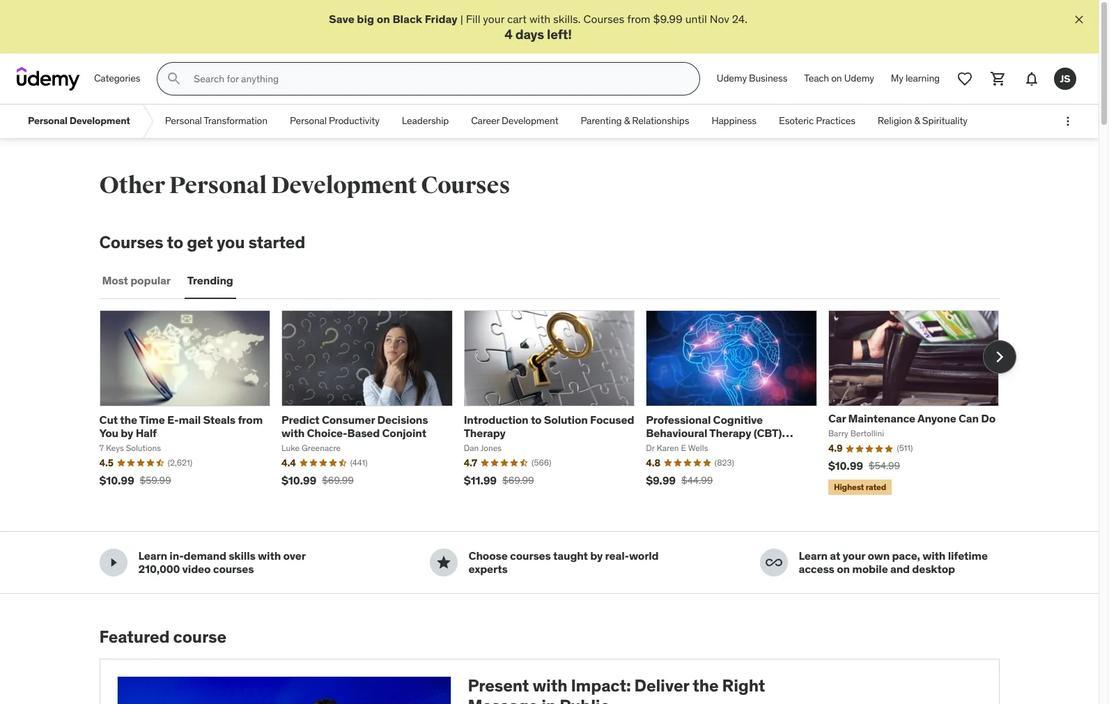 Task type: vqa. For each thing, say whether or not it's contained in the screenshot.
3
no



Task type: describe. For each thing, give the bounding box(es) containing it.
featured course
[[99, 626, 227, 648]]

spirituality
[[923, 115, 968, 127]]

with inside save big on black friday | fill your cart with skills. courses from $9.99 until nov 24. 4 days left!
[[530, 12, 551, 26]]

from inside save big on black friday | fill your cart with skills. courses from $9.99 until nov 24. 4 days left!
[[628, 12, 651, 26]]

lifetime
[[949, 549, 989, 563]]

present with impact: deliver the right message in public
[[468, 675, 766, 704]]

development for career development
[[502, 115, 559, 127]]

over
[[283, 549, 306, 563]]

car
[[829, 411, 847, 425]]

choose courses taught by real-world experts
[[469, 549, 659, 576]]

0 horizontal spatial courses
[[99, 232, 163, 253]]

predict consumer decisions with choice-based conjoint
[[282, 413, 428, 440]]

with inside learn at your own pace, with lifetime access on mobile and desktop
[[923, 549, 946, 563]]

in-
[[170, 549, 184, 563]]

other
[[99, 171, 165, 200]]

time
[[139, 413, 165, 426]]

4
[[505, 26, 513, 43]]

days
[[516, 26, 545, 43]]

religion & spirituality link
[[867, 105, 979, 138]]

wishlist image
[[957, 71, 974, 87]]

on inside save big on black friday | fill your cart with skills. courses from $9.99 until nov 24. 4 days left!
[[377, 12, 390, 26]]

present with impact: deliver the right message in public link
[[99, 659, 1000, 704]]

1 horizontal spatial development
[[271, 171, 417, 200]]

udemy image
[[17, 67, 80, 91]]

friday
[[425, 12, 458, 26]]

world
[[629, 549, 659, 563]]

skills
[[229, 549, 256, 563]]

leadership link
[[391, 105, 460, 138]]

udemy inside teach on udemy "link"
[[845, 72, 875, 85]]

carousel element
[[99, 310, 1017, 498]]

behavioural
[[647, 426, 708, 440]]

trending button
[[185, 264, 236, 298]]

courses inside learn in-demand skills with over 210,000 video courses
[[213, 562, 254, 576]]

with inside predict consumer decisions with choice-based conjoint
[[282, 426, 305, 440]]

half
[[136, 426, 157, 440]]

most popular button
[[99, 264, 174, 298]]

e-
[[167, 413, 179, 426]]

arrow pointing to subcategory menu links image
[[141, 105, 154, 138]]

cart
[[508, 12, 527, 26]]

personal up you
[[169, 171, 267, 200]]

career development link
[[460, 105, 570, 138]]

trending
[[187, 274, 233, 288]]

pace,
[[893, 549, 921, 563]]

js
[[1061, 72, 1071, 85]]

mobile
[[853, 562, 889, 576]]

left!
[[547, 26, 572, 43]]

esoteric practices
[[779, 115, 856, 127]]

personal transformation
[[165, 115, 268, 127]]

close image
[[1073, 13, 1087, 26]]

get
[[187, 232, 213, 253]]

1 horizontal spatial courses
[[421, 171, 510, 200]]

happiness
[[712, 115, 757, 127]]

Search for anything text field
[[191, 67, 683, 91]]

big
[[357, 12, 374, 26]]

esoteric
[[779, 115, 814, 127]]

medium image
[[766, 554, 783, 571]]

relationships
[[633, 115, 690, 127]]

categories
[[94, 72, 140, 85]]

learn at your own pace, with lifetime access on mobile and desktop
[[799, 549, 989, 576]]

shopping cart with 0 items image
[[991, 71, 1007, 87]]

public
[[560, 695, 610, 704]]

teach
[[805, 72, 830, 85]]

learning
[[906, 72, 941, 85]]

save
[[329, 12, 355, 26]]

js link
[[1049, 62, 1083, 96]]

do
[[982, 411, 996, 425]]

medium image for learn
[[105, 554, 122, 571]]

professional cognitive behavioural therapy (cbt) diploma
[[647, 413, 783, 453]]

parenting
[[581, 115, 622, 127]]

udemy business link
[[709, 62, 796, 96]]

car maintenance anyone can do
[[829, 411, 996, 425]]

to for get
[[167, 232, 183, 253]]

professional cognitive behavioural therapy (cbt) diploma link
[[647, 413, 794, 453]]

featured
[[99, 626, 170, 648]]

introduction to solution focused therapy link
[[464, 413, 635, 440]]

access
[[799, 562, 835, 576]]

demand
[[184, 549, 226, 563]]

save big on black friday | fill your cart with skills. courses from $9.99 until nov 24. 4 days left!
[[329, 12, 748, 43]]

in
[[542, 695, 556, 704]]

mail
[[179, 413, 201, 426]]

you
[[99, 426, 118, 440]]

by inside choose courses taught by real-world experts
[[591, 549, 603, 563]]

personal for personal productivity
[[290, 115, 327, 127]]

leadership
[[402, 115, 449, 127]]

parenting & relationships
[[581, 115, 690, 127]]

my learning
[[892, 72, 941, 85]]

udemy business
[[717, 72, 788, 85]]

you
[[217, 232, 245, 253]]

productivity
[[329, 115, 380, 127]]

learn for learn in-demand skills with over 210,000 video courses
[[138, 549, 167, 563]]

personal productivity link
[[279, 105, 391, 138]]



Task type: locate. For each thing, give the bounding box(es) containing it.
the inside present with impact: deliver the right message in public
[[693, 675, 719, 697]]

therapy inside professional cognitive behavioural therapy (cbt) diploma
[[710, 426, 752, 440]]

210,000
[[138, 562, 180, 576]]

courses to get you started
[[99, 232, 306, 253]]

courses inside save big on black friday | fill your cart with skills. courses from $9.99 until nov 24. 4 days left!
[[584, 12, 625, 26]]

conjoint
[[382, 426, 427, 440]]

based
[[348, 426, 380, 440]]

1 horizontal spatial your
[[843, 549, 866, 563]]

to left get
[[167, 232, 183, 253]]

career development
[[472, 115, 559, 127]]

my learning link
[[883, 62, 949, 96]]

learn for learn at your own pace, with lifetime access on mobile and desktop
[[799, 549, 828, 563]]

0 vertical spatial from
[[628, 12, 651, 26]]

|
[[461, 12, 464, 26]]

personal development
[[28, 115, 130, 127]]

on right 'teach' at the top right of page
[[832, 72, 843, 85]]

the right cut
[[120, 413, 137, 426]]

learn inside learn in-demand skills with over 210,000 video courses
[[138, 549, 167, 563]]

medium image for choose
[[435, 554, 452, 571]]

courses
[[510, 549, 551, 563], [213, 562, 254, 576]]

learn left in-
[[138, 549, 167, 563]]

nov
[[710, 12, 730, 26]]

learn left at
[[799, 549, 828, 563]]

2 horizontal spatial courses
[[584, 12, 625, 26]]

1 horizontal spatial udemy
[[845, 72, 875, 85]]

0 horizontal spatial by
[[121, 426, 133, 440]]

0 vertical spatial to
[[167, 232, 183, 253]]

therapy
[[464, 426, 506, 440], [710, 426, 752, 440]]

courses right video
[[213, 562, 254, 576]]

with left over
[[258, 549, 281, 563]]

development right career
[[502, 115, 559, 127]]

udemy left my
[[845, 72, 875, 85]]

present
[[468, 675, 529, 697]]

2 horizontal spatial development
[[502, 115, 559, 127]]

cognitive
[[714, 413, 763, 426]]

2 learn from the left
[[799, 549, 828, 563]]

& for parenting
[[624, 115, 630, 127]]

courses right skills.
[[584, 12, 625, 26]]

2 udemy from the left
[[845, 72, 875, 85]]

until
[[686, 12, 708, 26]]

experts
[[469, 562, 508, 576]]

practices
[[817, 115, 856, 127]]

learn in-demand skills with over 210,000 video courses
[[138, 549, 306, 576]]

categories button
[[86, 62, 149, 96]]

udemy inside udemy business link
[[717, 72, 747, 85]]

with up days
[[530, 12, 551, 26]]

submit search image
[[166, 71, 183, 87]]

by
[[121, 426, 133, 440], [591, 549, 603, 563]]

religion & spirituality
[[878, 115, 968, 127]]

& right religion
[[915, 115, 921, 127]]

medium image left "210,000"
[[105, 554, 122, 571]]

impact:
[[571, 675, 631, 697]]

your right fill
[[483, 12, 505, 26]]

cut
[[99, 413, 118, 426]]

the left the right
[[693, 675, 719, 697]]

personal
[[28, 115, 68, 127], [165, 115, 202, 127], [290, 115, 327, 127], [169, 171, 267, 200]]

2 medium image from the left
[[435, 554, 452, 571]]

and
[[891, 562, 911, 576]]

introduction to solution focused therapy
[[464, 413, 635, 440]]

1 learn from the left
[[138, 549, 167, 563]]

popular
[[131, 274, 171, 288]]

with left the "choice-"
[[282, 426, 305, 440]]

next image
[[989, 346, 1011, 368]]

more subcategory menu links image
[[1062, 114, 1076, 128]]

career
[[472, 115, 500, 127]]

with inside present with impact: deliver the right message in public
[[533, 675, 568, 697]]

desktop
[[913, 562, 956, 576]]

therapy inside introduction to solution focused therapy
[[464, 426, 506, 440]]

0 horizontal spatial your
[[483, 12, 505, 26]]

with right pace,
[[923, 549, 946, 563]]

$9.99
[[654, 12, 683, 26]]

cut the time e-mail steals from you by half link
[[99, 413, 263, 440]]

skills.
[[554, 12, 581, 26]]

1 vertical spatial from
[[238, 413, 263, 426]]

from right steals
[[238, 413, 263, 426]]

learn
[[138, 549, 167, 563], [799, 549, 828, 563]]

on inside "link"
[[832, 72, 843, 85]]

courses up most popular at top left
[[99, 232, 163, 253]]

0 vertical spatial courses
[[584, 12, 625, 26]]

medium image left experts
[[435, 554, 452, 571]]

personal left productivity
[[290, 115, 327, 127]]

udemy left business
[[717, 72, 747, 85]]

the inside cut the time e-mail steals from you by half
[[120, 413, 137, 426]]

learn inside learn at your own pace, with lifetime access on mobile and desktop
[[799, 549, 828, 563]]

to inside introduction to solution focused therapy
[[531, 413, 542, 426]]

1 horizontal spatial the
[[693, 675, 719, 697]]

decisions
[[378, 413, 428, 426]]

1 horizontal spatial therapy
[[710, 426, 752, 440]]

0 horizontal spatial to
[[167, 232, 183, 253]]

1 horizontal spatial medium image
[[435, 554, 452, 571]]

with
[[530, 12, 551, 26], [282, 426, 305, 440], [258, 549, 281, 563], [923, 549, 946, 563], [533, 675, 568, 697]]

most popular
[[102, 274, 171, 288]]

can
[[959, 411, 980, 425]]

medium image
[[105, 554, 122, 571], [435, 554, 452, 571]]

teach on udemy
[[805, 72, 875, 85]]

1 vertical spatial on
[[832, 72, 843, 85]]

cut the time e-mail steals from you by half
[[99, 413, 263, 440]]

1 udemy from the left
[[717, 72, 747, 85]]

0 horizontal spatial from
[[238, 413, 263, 426]]

diploma
[[647, 439, 690, 453]]

most
[[102, 274, 128, 288]]

on inside learn at your own pace, with lifetime access on mobile and desktop
[[837, 562, 851, 576]]

from inside cut the time e-mail steals from you by half
[[238, 413, 263, 426]]

business
[[750, 72, 788, 85]]

fill
[[466, 12, 481, 26]]

personal inside "link"
[[290, 115, 327, 127]]

your inside learn at your own pace, with lifetime access on mobile and desktop
[[843, 549, 866, 563]]

own
[[868, 549, 890, 563]]

& right parenting
[[624, 115, 630, 127]]

started
[[249, 232, 306, 253]]

personal for personal development
[[28, 115, 68, 127]]

development for personal development
[[70, 115, 130, 127]]

0 horizontal spatial udemy
[[717, 72, 747, 85]]

0 horizontal spatial the
[[120, 413, 137, 426]]

predict consumer decisions with choice-based conjoint link
[[282, 413, 428, 440]]

courses down career
[[421, 171, 510, 200]]

2 vertical spatial courses
[[99, 232, 163, 253]]

introduction
[[464, 413, 529, 426]]

from left $9.99
[[628, 12, 651, 26]]

choose
[[469, 549, 508, 563]]

0 vertical spatial by
[[121, 426, 133, 440]]

to left solution
[[531, 413, 542, 426]]

on right big
[[377, 12, 390, 26]]

steals
[[203, 413, 236, 426]]

solution
[[544, 413, 588, 426]]

parenting & relationships link
[[570, 105, 701, 138]]

0 horizontal spatial &
[[624, 115, 630, 127]]

0 horizontal spatial learn
[[138, 549, 167, 563]]

to
[[167, 232, 183, 253], [531, 413, 542, 426]]

courses left "taught"
[[510, 549, 551, 563]]

by left real-
[[591, 549, 603, 563]]

with left impact:
[[533, 675, 568, 697]]

your
[[483, 12, 505, 26], [843, 549, 866, 563]]

focused
[[591, 413, 635, 426]]

courses
[[584, 12, 625, 26], [421, 171, 510, 200], [99, 232, 163, 253]]

by inside cut the time e-mail steals from you by half
[[121, 426, 133, 440]]

1 vertical spatial your
[[843, 549, 866, 563]]

courses inside choose courses taught by real-world experts
[[510, 549, 551, 563]]

0 horizontal spatial therapy
[[464, 426, 506, 440]]

personal right arrow pointing to subcategory menu links icon
[[165, 115, 202, 127]]

0 horizontal spatial medium image
[[105, 554, 122, 571]]

1 vertical spatial the
[[693, 675, 719, 697]]

message
[[468, 695, 538, 704]]

to for solution
[[531, 413, 542, 426]]

at
[[831, 549, 841, 563]]

your right at
[[843, 549, 866, 563]]

on left mobile
[[837, 562, 851, 576]]

24.
[[733, 12, 748, 26]]

on
[[377, 12, 390, 26], [832, 72, 843, 85], [837, 562, 851, 576]]

1 horizontal spatial by
[[591, 549, 603, 563]]

deliver
[[635, 675, 690, 697]]

1 medium image from the left
[[105, 554, 122, 571]]

1 vertical spatial to
[[531, 413, 542, 426]]

0 vertical spatial on
[[377, 12, 390, 26]]

development down "categories" dropdown button
[[70, 115, 130, 127]]

udemy
[[717, 72, 747, 85], [845, 72, 875, 85]]

1 horizontal spatial from
[[628, 12, 651, 26]]

video
[[182, 562, 211, 576]]

your inside save big on black friday | fill your cart with skills. courses from $9.99 until nov 24. 4 days left!
[[483, 12, 505, 26]]

black
[[393, 12, 423, 26]]

notifications image
[[1024, 71, 1041, 87]]

esoteric practices link
[[768, 105, 867, 138]]

religion
[[878, 115, 913, 127]]

my
[[892, 72, 904, 85]]

2 & from the left
[[915, 115, 921, 127]]

1 horizontal spatial &
[[915, 115, 921, 127]]

1 vertical spatial by
[[591, 549, 603, 563]]

1 & from the left
[[624, 115, 630, 127]]

1 horizontal spatial learn
[[799, 549, 828, 563]]

0 horizontal spatial courses
[[213, 562, 254, 576]]

by right you
[[121, 426, 133, 440]]

2 vertical spatial on
[[837, 562, 851, 576]]

1 vertical spatial courses
[[421, 171, 510, 200]]

2 therapy from the left
[[710, 426, 752, 440]]

1 horizontal spatial courses
[[510, 549, 551, 563]]

0 vertical spatial your
[[483, 12, 505, 26]]

1 horizontal spatial to
[[531, 413, 542, 426]]

happiness link
[[701, 105, 768, 138]]

0 vertical spatial the
[[120, 413, 137, 426]]

1 therapy from the left
[[464, 426, 506, 440]]

0 horizontal spatial development
[[70, 115, 130, 127]]

with inside learn in-demand skills with over 210,000 video courses
[[258, 549, 281, 563]]

the
[[120, 413, 137, 426], [693, 675, 719, 697]]

consumer
[[322, 413, 375, 426]]

anyone
[[918, 411, 957, 425]]

& for religion
[[915, 115, 921, 127]]

development down the personal productivity "link"
[[271, 171, 417, 200]]

personal for personal transformation
[[165, 115, 202, 127]]

real-
[[606, 549, 630, 563]]

personal down the udemy image
[[28, 115, 68, 127]]



